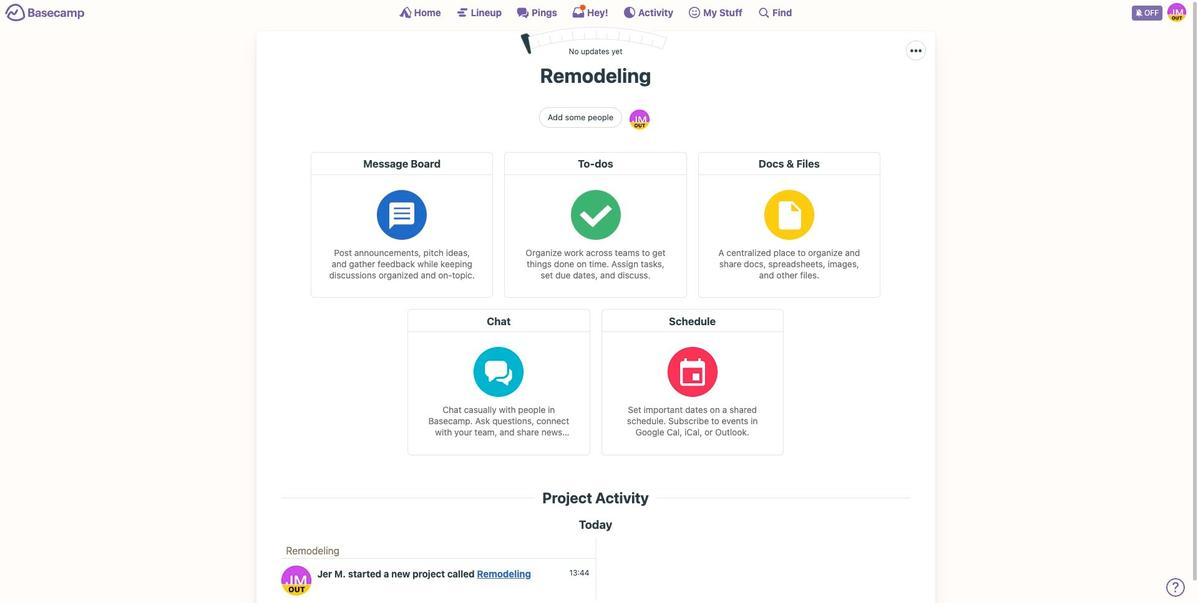 Task type: describe. For each thing, give the bounding box(es) containing it.
1 vertical spatial jer mill image
[[630, 110, 650, 130]]

main element
[[0, 0, 1191, 24]]

keyboard shortcut: ⌘ + / image
[[757, 6, 770, 19]]

switch accounts image
[[5, 3, 85, 22]]

jer mill image inside main element
[[1167, 3, 1186, 22]]

13:44 element
[[569, 569, 589, 579]]



Task type: locate. For each thing, give the bounding box(es) containing it.
0 horizontal spatial jer mill image
[[281, 567, 311, 597]]

0 vertical spatial jer mill image
[[1167, 3, 1186, 22]]

2 vertical spatial jer mill image
[[281, 567, 311, 597]]

2 horizontal spatial jer mill image
[[1167, 3, 1186, 22]]

jer mill image
[[1167, 3, 1186, 22], [630, 110, 650, 130], [281, 567, 311, 597]]

1 horizontal spatial jer mill image
[[630, 110, 650, 130]]



Task type: vqa. For each thing, say whether or not it's contained in the screenshot.
Jer Mill icon to the bottom
yes



